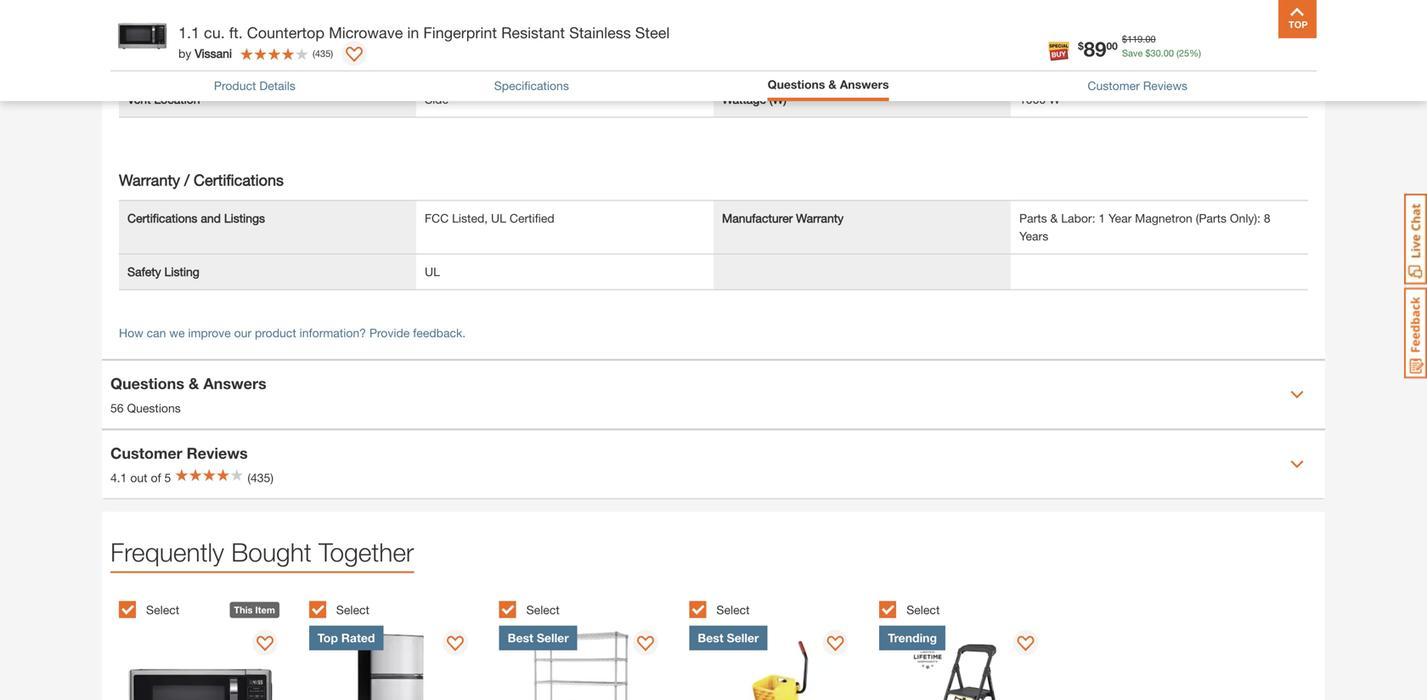 Task type: locate. For each thing, give the bounding box(es) containing it.
wattage
[[722, 92, 766, 106]]

warranty right manufacturer at the right of the page
[[796, 211, 844, 225]]

0 horizontal spatial product
[[127, 57, 170, 71]]

0 horizontal spatial answers
[[203, 374, 266, 393]]

1 seller from the left
[[537, 631, 569, 645]]

select down frequently
[[146, 603, 179, 617]]

answers
[[840, 77, 889, 91], [203, 374, 266, 393]]

1 best seller from the left
[[508, 631, 569, 645]]

(parts
[[1196, 211, 1227, 225]]

& inside parts & labor: 1 year magnetron (parts only): 8 years
[[1050, 211, 1058, 225]]

parts
[[1019, 211, 1047, 225]]

1 horizontal spatial ul
[[491, 211, 506, 225]]

select inside '4 / 5' group
[[717, 603, 750, 617]]

select up 6-tier commercial grade heavy duty steel wire shelving unit in chrome (48 in. w x 72 in. h x 18 in. d) image
[[526, 603, 560, 617]]

best seller for wavebrake 35 qt. plastic mop bucket with wringer image
[[698, 631, 759, 645]]

2 horizontal spatial &
[[1050, 211, 1058, 225]]

best
[[508, 631, 533, 645], [698, 631, 724, 645]]

certifications down /
[[127, 211, 197, 225]]

1 / 5 group
[[119, 592, 301, 700]]

1 vertical spatial .
[[1161, 48, 1164, 59]]

1 horizontal spatial display image
[[447, 636, 464, 653]]

1 vertical spatial caret image
[[1290, 458, 1304, 471]]

$ right save
[[1145, 48, 1151, 59]]

provide
[[369, 326, 410, 340]]

select for 1 / 5 group
[[146, 603, 179, 617]]

customer reviews down save
[[1088, 78, 1188, 92]]

435
[[315, 48, 331, 59]]

0 horizontal spatial $
[[1078, 40, 1084, 52]]

3 select from the left
[[526, 603, 560, 617]]

1 horizontal spatial &
[[828, 77, 837, 91]]

0 horizontal spatial .
[[1143, 34, 1145, 45]]

1 vertical spatial &
[[1050, 211, 1058, 225]]

questions & answers button
[[768, 76, 889, 97], [768, 76, 889, 93]]

best seller inside '4 / 5' group
[[698, 631, 759, 645]]

1 vertical spatial customer reviews
[[110, 444, 248, 462]]

ul down fcc
[[425, 265, 440, 279]]

119
[[1127, 34, 1143, 45]]

bought
[[231, 537, 312, 567]]

2 seller from the left
[[727, 631, 759, 645]]

questions up 56
[[110, 374, 184, 393]]

number
[[127, 21, 170, 35]]

seller inside '4 / 5' group
[[727, 631, 759, 645]]

display image for best seller
[[637, 636, 654, 653]]

2 display image from the left
[[637, 636, 654, 653]]

product for product weight (lb.)
[[127, 57, 170, 71]]

product
[[255, 326, 296, 340]]

top
[[318, 631, 338, 645]]

1 horizontal spatial (
[[1177, 48, 1179, 59]]

listed,
[[452, 211, 488, 225]]

product down number
[[127, 57, 170, 71]]

0 horizontal spatial display image
[[257, 636, 274, 653]]

0 horizontal spatial seller
[[537, 631, 569, 645]]

56
[[110, 401, 124, 415]]

display image
[[257, 636, 274, 653], [637, 636, 654, 653], [1017, 636, 1034, 653]]

certifications
[[194, 171, 284, 189], [127, 211, 197, 225]]

1 horizontal spatial best
[[698, 631, 724, 645]]

& for questions & answers 56 questions
[[189, 374, 199, 393]]

questions right 56
[[127, 401, 181, 415]]

1 horizontal spatial warranty
[[796, 211, 844, 225]]

best seller inside '3 / 5' group
[[508, 631, 569, 645]]

2 select from the left
[[336, 603, 370, 617]]

best seller
[[508, 631, 569, 645], [698, 631, 759, 645]]

1 vertical spatial questions
[[110, 374, 184, 393]]

fcc
[[425, 211, 449, 225]]

cu.
[[204, 23, 225, 42]]

rated
[[341, 631, 375, 645]]

1 horizontal spatial reviews
[[1143, 78, 1188, 92]]

$ up save
[[1122, 34, 1127, 45]]

2 horizontal spatial 00
[[1164, 48, 1174, 59]]

frequently bought together
[[110, 537, 414, 567]]

product down (lb.)
[[214, 78, 256, 92]]

reviews down 30
[[1143, 78, 1188, 92]]

customer reviews button
[[1088, 77, 1188, 95], [1088, 77, 1188, 95]]

0 vertical spatial customer reviews
[[1088, 78, 1188, 92]]

0 vertical spatial product
[[127, 57, 170, 71]]

customer
[[1088, 78, 1140, 92], [110, 444, 182, 462]]

0 vertical spatial reviews
[[1143, 78, 1188, 92]]

1 display image from the left
[[257, 636, 274, 653]]

out
[[130, 471, 147, 485]]

00 up 30
[[1145, 34, 1156, 45]]

questions
[[768, 77, 825, 91], [110, 374, 184, 393], [127, 401, 181, 415]]

0 horizontal spatial 00
[[1107, 40, 1118, 52]]

1 vertical spatial reviews
[[187, 444, 248, 462]]

customer down save
[[1088, 78, 1140, 92]]

display image
[[346, 47, 363, 64], [447, 636, 464, 653], [827, 636, 844, 653]]

2 caret image from the top
[[1290, 458, 1304, 471]]

$ 89 00
[[1078, 37, 1118, 61]]

of left the 5
[[151, 471, 161, 485]]

0 horizontal spatial best seller
[[508, 631, 569, 645]]

caret image
[[1290, 388, 1304, 402], [1290, 458, 1304, 471]]

0 horizontal spatial customer reviews
[[110, 444, 248, 462]]

1 horizontal spatial answers
[[840, 77, 889, 91]]

00 left save
[[1107, 40, 1118, 52]]

28.3 lb
[[425, 57, 461, 71]]

00 right 30
[[1164, 48, 1174, 59]]

1 horizontal spatial $
[[1122, 34, 1127, 45]]

select inside 2 / 5 group
[[336, 603, 370, 617]]

2 horizontal spatial display image
[[1017, 636, 1034, 653]]

1 vertical spatial product
[[214, 78, 256, 92]]

specifications button
[[494, 77, 569, 95], [494, 77, 569, 95]]

89
[[1084, 37, 1107, 61]]

select up wavebrake 35 qt. plastic mop bucket with wringer image
[[717, 603, 750, 617]]

feedback link image
[[1404, 287, 1427, 379]]

0 vertical spatial caret image
[[1290, 388, 1304, 402]]

0 vertical spatial ul
[[491, 211, 506, 225]]

certifications and listings
[[127, 211, 265, 225]]

25
[[1179, 48, 1189, 59]]

$ inside $ 89 00
[[1078, 40, 1084, 52]]

00 inside $ 89 00
[[1107, 40, 1118, 52]]

best for 6-tier commercial grade heavy duty steel wire shelving unit in chrome (48 in. w x 72 in. h x 18 in. d) image
[[508, 631, 533, 645]]

1 caret image from the top
[[1290, 388, 1304, 402]]

warranty left /
[[119, 171, 180, 189]]

0 horizontal spatial warranty
[[119, 171, 180, 189]]

stainless
[[569, 23, 631, 42]]

( left )
[[313, 48, 315, 59]]

best inside '3 / 5' group
[[508, 631, 533, 645]]

1 vertical spatial answers
[[203, 374, 266, 393]]

& inside 'questions & answers 56 questions'
[[189, 374, 199, 393]]

0 horizontal spatial (
[[313, 48, 315, 59]]

select up "trending"
[[907, 603, 940, 617]]

of
[[173, 21, 184, 35], [151, 471, 161, 485]]

0 vertical spatial warranty
[[119, 171, 180, 189]]

1 horizontal spatial display image
[[637, 636, 654, 653]]

customer up 4.1 out of 5
[[110, 444, 182, 462]]

( left %)
[[1177, 48, 1179, 59]]

$ left save
[[1078, 40, 1084, 52]]

w
[[1049, 92, 1060, 106]]

frequently
[[110, 537, 224, 567]]

safety
[[127, 265, 161, 279]]

fcc listed, ul certified
[[425, 211, 555, 225]]

ul right the listed,
[[491, 211, 506, 225]]

0 horizontal spatial ul
[[425, 265, 440, 279]]

certifications up listings
[[194, 171, 284, 189]]

answers inside 'questions & answers 56 questions'
[[203, 374, 266, 393]]

00
[[1145, 34, 1156, 45], [1107, 40, 1118, 52], [1164, 48, 1174, 59]]

1 horizontal spatial of
[[173, 21, 184, 35]]

warranty / certifications
[[119, 171, 284, 189]]

seller inside '3 / 5' group
[[537, 631, 569, 645]]

1000 w
[[1019, 92, 1060, 106]]

30
[[1151, 48, 1161, 59]]

3 / 5 group
[[499, 592, 681, 700]]

select inside '3 / 5' group
[[526, 603, 560, 617]]

( inside $ 119 . 00 save $ 30 . 00 ( 25 %)
[[1177, 48, 1179, 59]]

customer reviews up the 5
[[110, 444, 248, 462]]

display image for trending
[[1017, 636, 1034, 653]]

trending
[[888, 631, 937, 645]]

& for questions & answers
[[828, 77, 837, 91]]

2 best from the left
[[698, 631, 724, 645]]

best inside '4 / 5' group
[[698, 631, 724, 645]]

select inside 5 / 5 group
[[907, 603, 940, 617]]

(w)
[[769, 92, 787, 106]]

4 select from the left
[[717, 603, 750, 617]]

display image inside 2 / 5 group
[[447, 636, 464, 653]]

1 horizontal spatial product
[[214, 78, 256, 92]]

save
[[1122, 48, 1143, 59]]

0 horizontal spatial best
[[508, 631, 533, 645]]

1 best from the left
[[508, 631, 533, 645]]

3 display image from the left
[[1017, 636, 1034, 653]]

0 vertical spatial answers
[[840, 77, 889, 91]]

7.1 cu. ft. top freezer refrigerator in stainless steel look image
[[309, 626, 472, 700]]

$
[[1122, 34, 1127, 45], [1078, 40, 1084, 52], [1145, 48, 1151, 59]]

of left one-
[[173, 21, 184, 35]]

2 horizontal spatial display image
[[827, 636, 844, 653]]

(
[[1177, 48, 1179, 59], [313, 48, 315, 59]]

%)
[[1189, 48, 1201, 59]]

6
[[425, 21, 431, 35]]

4.1
[[110, 471, 127, 485]]

0 vertical spatial &
[[828, 77, 837, 91]]

1 vertical spatial certifications
[[127, 211, 197, 225]]

select for 5 / 5 group
[[907, 603, 940, 617]]

0 vertical spatial questions
[[768, 77, 825, 91]]

1 select from the left
[[146, 603, 179, 617]]

display image for best
[[827, 636, 844, 653]]

questions up (w)
[[768, 77, 825, 91]]

reviews up (435)
[[187, 444, 248, 462]]

2 / 5 group
[[309, 592, 491, 700]]

display image inside '4 / 5' group
[[827, 636, 844, 653]]

2 best seller from the left
[[698, 631, 759, 645]]

we
[[169, 326, 185, 340]]

caret image for questions & answers
[[1290, 388, 1304, 402]]

select for '4 / 5' group in the bottom of the page
[[717, 603, 750, 617]]

number of one-touch settings
[[127, 21, 293, 35]]

select up rated
[[336, 603, 370, 617]]

how can we improve our product information? provide feedback. link
[[119, 326, 466, 340]]

vissani
[[195, 46, 232, 60]]

5 select from the left
[[907, 603, 940, 617]]

answers for questions & answers
[[840, 77, 889, 91]]

0 horizontal spatial of
[[151, 471, 161, 485]]

0 vertical spatial .
[[1143, 34, 1145, 45]]

0 horizontal spatial &
[[189, 374, 199, 393]]

1 horizontal spatial seller
[[727, 631, 759, 645]]

settings
[[249, 21, 293, 35]]

1 horizontal spatial customer
[[1088, 78, 1140, 92]]

select inside 1 / 5 group
[[146, 603, 179, 617]]

1 horizontal spatial best seller
[[698, 631, 759, 645]]

1 ( from the left
[[1177, 48, 1179, 59]]

2 vertical spatial &
[[189, 374, 199, 393]]

28.3
[[425, 57, 448, 71]]

0 horizontal spatial customer
[[110, 444, 182, 462]]

1 horizontal spatial .
[[1161, 48, 1164, 59]]

top button
[[1279, 0, 1317, 38]]

live chat image
[[1404, 194, 1427, 285]]

1 vertical spatial customer
[[110, 444, 182, 462]]

warranty
[[119, 171, 180, 189], [796, 211, 844, 225]]



Task type: vqa. For each thing, say whether or not it's contained in the screenshot.
'Stainless'
yes



Task type: describe. For each thing, give the bounding box(es) containing it.
questions for questions & answers
[[768, 77, 825, 91]]

resistant
[[501, 23, 565, 42]]

6-tier commercial grade heavy duty steel wire shelving unit in chrome (48 in. w x 72 in. h x 18 in. d) image
[[499, 626, 662, 700]]

location
[[154, 92, 200, 106]]

1000
[[1019, 92, 1046, 106]]

listing
[[164, 265, 199, 279]]

steel
[[635, 23, 670, 42]]

only):
[[1230, 211, 1261, 225]]

lb
[[451, 57, 461, 71]]

vent
[[127, 92, 151, 106]]

feedback.
[[413, 326, 466, 340]]

day
[[1037, 57, 1058, 71]]

1 horizontal spatial customer reviews
[[1088, 78, 1188, 92]]

(435)
[[247, 471, 274, 485]]

1.1 cu. ft. countertop microwave in fingerprint resistant stainless steel
[[178, 23, 670, 42]]

questions for questions & answers 56 questions
[[110, 374, 184, 393]]

questions & answers 56 questions
[[110, 374, 266, 415]]

display image for top
[[447, 636, 464, 653]]

countertop
[[247, 23, 325, 42]]

one-
[[187, 21, 214, 35]]

select for '3 / 5' group
[[526, 603, 560, 617]]

safety listing
[[127, 265, 199, 279]]

0 vertical spatial customer
[[1088, 78, 1140, 92]]

1 vertical spatial of
[[151, 471, 161, 485]]

(lb.)
[[213, 57, 232, 71]]

side
[[425, 92, 449, 106]]

microwave
[[329, 23, 403, 42]]

fingerprint
[[423, 23, 497, 42]]

wavebrake 35 qt. plastic mop bucket with wringer image
[[689, 626, 853, 700]]

top rated
[[318, 631, 375, 645]]

1
[[1099, 211, 1105, 225]]

together
[[319, 537, 414, 567]]

answers for questions & answers 56 questions
[[203, 374, 266, 393]]

parts & labor: 1 year magnetron (parts only): 8 years
[[1019, 211, 1271, 243]]

2 vertical spatial questions
[[127, 401, 181, 415]]

returnable
[[722, 57, 780, 71]]

best seller for 6-tier commercial grade heavy duty steel wire shelving unit in chrome (48 in. w x 72 in. h x 18 in. d) image
[[508, 631, 569, 645]]

product image image
[[115, 8, 170, 64]]

weight
[[173, 57, 209, 71]]

how can we improve our product information? provide feedback.
[[119, 326, 466, 340]]

select for 2 / 5 group
[[336, 603, 370, 617]]

caret image for customer reviews
[[1290, 458, 1304, 471]]

certified
[[510, 211, 555, 225]]

1 vertical spatial ul
[[425, 265, 440, 279]]

4.1 out of 5
[[110, 471, 171, 485]]

touch
[[214, 21, 246, 35]]

best for wavebrake 35 qt. plastic mop bucket with wringer image
[[698, 631, 724, 645]]

and
[[201, 211, 221, 225]]

our
[[234, 326, 252, 340]]

4 / 5 group
[[689, 592, 871, 700]]

display image inside 1 / 5 group
[[257, 636, 274, 653]]

wattage (w)
[[722, 92, 787, 106]]

this item
[[234, 605, 275, 616]]

manufacturer
[[722, 211, 793, 225]]

0 horizontal spatial display image
[[346, 47, 363, 64]]

product details
[[214, 78, 296, 92]]

item
[[255, 605, 275, 616]]

90-day
[[1019, 57, 1058, 71]]

1 horizontal spatial 00
[[1145, 34, 1156, 45]]

0 vertical spatial certifications
[[194, 171, 284, 189]]

& for parts & labor: 1 year magnetron (parts only): 8 years
[[1050, 211, 1058, 225]]

$ 119 . 00 save $ 30 . 00 ( 25 %)
[[1122, 34, 1201, 59]]

product weight (lb.)
[[127, 57, 232, 71]]

8
[[1264, 211, 1271, 225]]

years
[[1019, 229, 1049, 243]]

improve
[[188, 326, 231, 340]]

$ for 119
[[1122, 34, 1127, 45]]

magnetron
[[1135, 211, 1193, 225]]

vent location
[[127, 92, 200, 106]]

specifications
[[494, 78, 569, 92]]

5
[[164, 471, 171, 485]]

details
[[259, 78, 296, 92]]

$ for 89
[[1078, 40, 1084, 52]]

/
[[184, 171, 189, 189]]

seller for 6-tier commercial grade heavy duty steel wire shelving unit in chrome (48 in. w x 72 in. h x 18 in. d) image
[[537, 631, 569, 645]]

)
[[331, 48, 333, 59]]

can
[[147, 326, 166, 340]]

0 vertical spatial of
[[173, 21, 184, 35]]

1.1
[[178, 23, 200, 42]]

listings
[[224, 211, 265, 225]]

by
[[178, 46, 191, 60]]

labor:
[[1061, 211, 1095, 225]]

manufacturer warranty
[[722, 211, 844, 225]]

2 ( from the left
[[313, 48, 315, 59]]

seller for wavebrake 35 qt. plastic mop bucket with wringer image
[[727, 631, 759, 645]]

2 horizontal spatial $
[[1145, 48, 1151, 59]]

year
[[1109, 211, 1132, 225]]

1 vertical spatial warranty
[[796, 211, 844, 225]]

how
[[119, 326, 143, 340]]

90-
[[1019, 57, 1037, 71]]

this
[[234, 605, 253, 616]]

in
[[407, 23, 419, 42]]

5 / 5 group
[[879, 592, 1061, 700]]

ft.
[[229, 23, 243, 42]]

information?
[[300, 326, 366, 340]]

questions & answers
[[768, 77, 889, 91]]

3-step pro-grade steel step stool, 300 lbs. load capacity type ia duty rating (9ft. reach height) image
[[879, 626, 1043, 700]]

0 horizontal spatial reviews
[[187, 444, 248, 462]]

product for product details
[[214, 78, 256, 92]]



